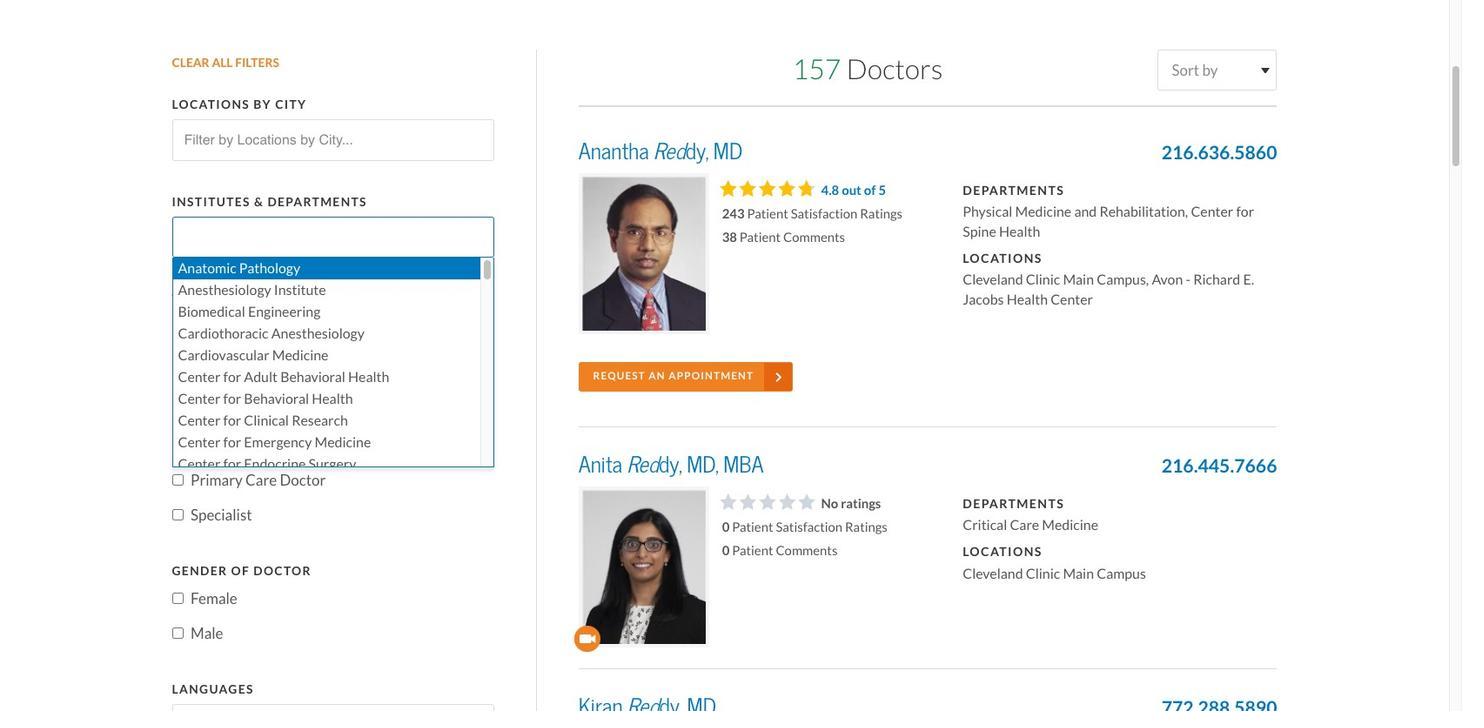 Task type: locate. For each thing, give the bounding box(es) containing it.
main left the campus,
[[1063, 271, 1094, 288]]

None text field
[[177, 121, 489, 159], [177, 218, 322, 256], [177, 121, 489, 159], [177, 218, 322, 256]]

0 vertical spatial comments
[[783, 229, 845, 245]]

2 horizontal spatial care
[[1010, 516, 1039, 534]]

1 vertical spatial of
[[210, 291, 228, 307]]

departments inside departments critical care medicine
[[963, 496, 1065, 511]]

4.8 out of 5
[[821, 182, 886, 198]]

medicine up surgery
[[315, 434, 371, 451]]

center down 216.636.5860 link
[[1191, 203, 1233, 220]]

1 horizontal spatial dy,
[[686, 137, 709, 165]]

None text field
[[177, 705, 489, 711]]

satisfaction inside 243 patient satisfaction ratings 38 patient comments
[[791, 205, 858, 222]]

dy, left md,
[[659, 451, 682, 478]]

departments for departments critical care medicine
[[963, 496, 1065, 511]]

1 vertical spatial satisfaction
[[776, 518, 843, 535]]

request an appointment link
[[578, 362, 793, 392]]

red right "anantha"
[[653, 137, 686, 165]]

clinic
[[1026, 271, 1060, 288], [1026, 565, 1060, 582]]

red for dy, md, mba
[[627, 451, 659, 478]]

and up children & adolescents only
[[270, 352, 294, 371]]

adults
[[191, 317, 233, 336], [225, 352, 267, 371]]

dy, left the md
[[686, 137, 709, 165]]

Both Adults and Children & Adolescents checkbox
[[172, 356, 183, 367]]

anesthesiology up both adults and children & adolescents
[[271, 325, 365, 342]]

care up the primary care doctor checkbox
[[172, 444, 208, 460]]

0 vertical spatial satisfaction
[[791, 205, 858, 222]]

0 horizontal spatial only
[[236, 317, 267, 336]]

2 main from the top
[[1063, 565, 1094, 582]]

and
[[1074, 203, 1097, 220], [270, 352, 294, 371]]

engineering
[[248, 303, 321, 321]]

satisfaction down no
[[776, 518, 843, 535]]

cleveland down critical
[[963, 565, 1023, 582]]

2 0 from the top
[[722, 542, 730, 559]]

1 horizontal spatial of
[[231, 563, 250, 578]]

0 vertical spatial 0
[[722, 518, 730, 535]]

0 vertical spatial cleveland
[[963, 271, 1023, 288]]

0 vertical spatial children
[[297, 352, 353, 371]]

locations down 'all'
[[172, 97, 250, 112]]

ratings down the ratings
[[845, 518, 888, 535]]

comments for anita red dy, md, mba
[[776, 542, 838, 559]]

both
[[191, 352, 222, 371]]

departments up pathology
[[268, 194, 367, 209]]

care down 'provided'
[[246, 470, 277, 490]]

health
[[999, 222, 1040, 240], [1007, 290, 1048, 308], [348, 368, 389, 386], [312, 390, 353, 408]]

of up the female
[[231, 563, 250, 578]]

anantha <em>red</em>dy image
[[578, 173, 709, 334]]

0 vertical spatial anesthesiology
[[178, 281, 271, 299]]

0 down mba
[[722, 518, 730, 535]]

an
[[649, 370, 666, 382]]

1 0 from the top
[[722, 518, 730, 535]]

4.8 out of 5 link
[[821, 182, 886, 198]]

0 patient satisfaction ratings 0 patient comments
[[722, 518, 888, 559]]

comments inside '0 patient satisfaction ratings 0 patient comments'
[[776, 542, 838, 559]]

& right institutes
[[254, 194, 264, 209]]

red right the "anita"
[[627, 451, 659, 478]]

children down both
[[191, 387, 247, 406]]

0 vertical spatial main
[[1063, 271, 1094, 288]]

0 vertical spatial of
[[864, 182, 876, 198]]

clinic inside the locations cleveland clinic main campus
[[1026, 565, 1060, 582]]

2 clinic from the top
[[1026, 565, 1060, 582]]

1 vertical spatial 0
[[722, 542, 730, 559]]

type
[[172, 291, 206, 307]]

Adults Only checkbox
[[172, 321, 183, 332]]

of for both adults and children & adolescents
[[210, 291, 228, 307]]

institutes
[[172, 194, 251, 209]]

center up the primary care doctor checkbox
[[178, 456, 220, 473]]

2 vertical spatial care
[[1010, 516, 1039, 534]]

1 vertical spatial adults
[[225, 352, 267, 371]]

main left campus
[[1063, 565, 1094, 582]]

1 horizontal spatial care
[[246, 470, 277, 490]]

departments up critical
[[963, 496, 1065, 511]]

adults only
[[191, 317, 267, 336]]

1 horizontal spatial adolescents
[[370, 352, 449, 371]]

center
[[1191, 203, 1233, 220], [1051, 290, 1093, 308], [178, 368, 220, 386], [178, 390, 220, 408], [178, 412, 220, 429], [178, 434, 220, 451], [178, 456, 220, 473]]

0 horizontal spatial children
[[191, 387, 247, 406]]

1 horizontal spatial and
[[1074, 203, 1097, 220]]

center for spine health
[[963, 203, 1254, 240]]

locations inside the locations cleveland clinic main campus
[[963, 544, 1042, 560]]

0 right anita <em>red</em>dy image
[[722, 542, 730, 559]]

surgery
[[309, 456, 356, 473]]

0 vertical spatial dy,
[[686, 137, 709, 165]]

2 vertical spatial &
[[250, 387, 260, 406]]

locations down critical
[[963, 544, 1042, 560]]

of for male
[[231, 563, 250, 578]]

endocrine
[[244, 456, 306, 473]]

ratings down 5
[[860, 205, 903, 222]]

provided
[[212, 444, 283, 460]]

216.445.7666
[[1162, 454, 1277, 477]]

biomedical
[[178, 303, 245, 321]]

dy, for dy, md
[[686, 137, 709, 165]]

medicine inside departments critical care medicine
[[1042, 516, 1098, 534]]

adults up cardiovascular
[[191, 317, 233, 336]]

satisfaction down 4.8
[[791, 205, 858, 222]]

departments for departments
[[963, 183, 1065, 198]]

ratings for anita red dy, md, mba
[[845, 518, 888, 535]]

only up research
[[345, 387, 377, 406]]

comments inside 243 patient satisfaction ratings 38 patient comments
[[783, 229, 845, 245]]

doctor down emergency
[[280, 470, 326, 490]]

& down adult
[[250, 387, 260, 406]]

children up children & adolescents only
[[297, 352, 353, 371]]

and left rehabilitation,
[[1074, 203, 1097, 220]]

0 vertical spatial locations
[[172, 97, 250, 112]]

behavioral
[[280, 368, 345, 386], [244, 390, 309, 408]]

clear
[[172, 55, 209, 71]]

of left 5
[[864, 182, 876, 198]]

satisfaction inside '0 patient satisfaction ratings 0 patient comments'
[[776, 518, 843, 535]]

1 vertical spatial and
[[270, 352, 294, 371]]

center inside center for spine health
[[1191, 203, 1233, 220]]

satisfaction for anantha red dy, md
[[791, 205, 858, 222]]

care right critical
[[1010, 516, 1039, 534]]

md
[[714, 137, 742, 165]]

0 vertical spatial ratings
[[860, 205, 903, 222]]

0 vertical spatial &
[[254, 194, 264, 209]]

ratings inside '0 patient satisfaction ratings 0 patient comments'
[[845, 518, 888, 535]]

by
[[253, 97, 272, 112]]

campus,
[[1097, 271, 1149, 288]]

center inside avon - richard e. jacobs health center
[[1051, 290, 1093, 308]]

1 vertical spatial ratings
[[845, 518, 888, 535]]

0 vertical spatial care
[[172, 444, 208, 460]]

0 vertical spatial and
[[1074, 203, 1097, 220]]

clinic down 'physical medicine and rehabilitation,'
[[1026, 271, 1060, 288]]

medicine
[[1015, 203, 1072, 220], [272, 347, 329, 364], [315, 434, 371, 451], [1042, 516, 1098, 534]]

2 vertical spatial of
[[231, 563, 250, 578]]

locations
[[172, 97, 250, 112], [963, 250, 1042, 266], [963, 544, 1042, 560]]

anatomic pathology anesthesiology institute biomedical engineering cardiothoracic anesthesiology cardiovascular medicine center for adult behavioral health center for behavioral health center for clinical research center for emergency medicine center for endocrine surgery
[[178, 260, 389, 473]]

1 vertical spatial care
[[246, 470, 277, 490]]

0 horizontal spatial and
[[270, 352, 294, 371]]

1 vertical spatial doctor
[[280, 470, 326, 490]]

anita red dy, md, mba
[[578, 451, 764, 478]]

adolescents
[[370, 352, 449, 371], [263, 387, 342, 406]]

only
[[236, 317, 267, 336], [345, 387, 377, 406]]

doctor down pathology
[[232, 291, 290, 307]]

comments down no
[[776, 542, 838, 559]]

red for dy, md
[[653, 137, 686, 165]]

1 vertical spatial clinic
[[1026, 565, 1060, 582]]

main
[[1063, 271, 1094, 288], [1063, 565, 1094, 582]]

no ratings
[[821, 495, 881, 511]]

gender of doctor
[[172, 563, 312, 578]]

Primary Care Doctor checkbox
[[172, 474, 183, 486]]

doctor right gender at the left bottom of page
[[253, 563, 312, 578]]

health inside avon - richard e. jacobs health center
[[1007, 290, 1048, 308]]

anita
[[578, 451, 622, 478]]

only down type of doctor
[[236, 317, 267, 336]]

216.636.5860 link
[[1162, 139, 1277, 167]]

adults down cardiothoracic
[[225, 352, 267, 371]]

1 vertical spatial cleveland
[[963, 565, 1023, 582]]

anesthesiology
[[178, 281, 271, 299], [271, 325, 365, 342]]

clinic down departments critical care medicine
[[1026, 565, 1060, 582]]

Female checkbox
[[172, 593, 183, 604]]

&
[[254, 194, 264, 209], [356, 352, 367, 371], [250, 387, 260, 406]]

and for rehabilitation,
[[1074, 203, 1097, 220]]

0 vertical spatial clinic
[[1026, 271, 1060, 288]]

children & adolescents only
[[191, 387, 377, 406]]

38
[[722, 229, 737, 245]]

comments
[[783, 229, 845, 245], [776, 542, 838, 559]]

2 vertical spatial doctor
[[253, 563, 312, 578]]

& for adolescents
[[250, 387, 260, 406]]

0 horizontal spatial dy,
[[659, 451, 682, 478]]

departments up the physical
[[963, 183, 1065, 198]]

cleveland
[[963, 271, 1023, 288], [963, 565, 1023, 582]]

locations down spine
[[963, 250, 1042, 266]]

ratings for anantha red dy, md
[[860, 205, 903, 222]]

Specialist checkbox
[[172, 509, 183, 521]]

0 vertical spatial red
[[653, 137, 686, 165]]

campus
[[1097, 565, 1146, 582]]

dy,
[[686, 137, 709, 165], [659, 451, 682, 478]]

& up children & adolescents only
[[356, 352, 367, 371]]

departments
[[963, 183, 1065, 198], [268, 194, 367, 209], [963, 496, 1065, 511]]

cleveland inside the locations cleveland clinic main campus
[[963, 565, 1023, 582]]

children
[[297, 352, 353, 371], [191, 387, 247, 406]]

center down cleveland clinic main campus,
[[1051, 290, 1093, 308]]

of up adults only
[[210, 291, 228, 307]]

doctor for type of doctor
[[232, 291, 290, 307]]

1 vertical spatial children
[[191, 387, 247, 406]]

1 vertical spatial dy,
[[659, 451, 682, 478]]

both adults and children & adolescents
[[191, 352, 449, 371]]

clinical
[[244, 412, 289, 429]]

1 vertical spatial main
[[1063, 565, 1094, 582]]

care provided
[[172, 444, 283, 460]]

ratings
[[860, 205, 903, 222], [845, 518, 888, 535]]

1 clinic from the top
[[1026, 271, 1060, 288]]

1 vertical spatial red
[[627, 451, 659, 478]]

of
[[864, 182, 876, 198], [210, 291, 228, 307], [231, 563, 250, 578]]

cleveland up the jacobs
[[963, 271, 1023, 288]]

medicine up children & adolescents only
[[272, 347, 329, 364]]

0 vertical spatial doctor
[[232, 291, 290, 307]]

2 cleveland from the top
[[963, 565, 1023, 582]]

critical
[[963, 516, 1007, 534]]

1 vertical spatial only
[[345, 387, 377, 406]]

0
[[722, 518, 730, 535], [722, 542, 730, 559]]

216.636.5860
[[1162, 141, 1277, 164]]

1 vertical spatial adolescents
[[263, 387, 342, 406]]

comments down 4.8
[[783, 229, 845, 245]]

dy, for dy, md, mba
[[659, 451, 682, 478]]

2 vertical spatial locations
[[963, 544, 1042, 560]]

care
[[172, 444, 208, 460], [246, 470, 277, 490], [1010, 516, 1039, 534]]

behavioral up children & adolescents only
[[280, 368, 345, 386]]

0 horizontal spatial of
[[210, 291, 228, 307]]

all
[[212, 55, 233, 71]]

patient
[[747, 205, 788, 222], [740, 229, 781, 245], [732, 518, 773, 535], [732, 542, 773, 559]]

physical
[[963, 203, 1012, 220]]

0 horizontal spatial adolescents
[[263, 387, 342, 406]]

behavioral up the clinical
[[244, 390, 309, 408]]

1 vertical spatial comments
[[776, 542, 838, 559]]

ratings inside 243 patient satisfaction ratings 38 patient comments
[[860, 205, 903, 222]]

anesthesiology up biomedical
[[178, 281, 271, 299]]

medicine up the locations cleveland clinic main campus at the right bottom of page
[[1042, 516, 1098, 534]]

for
[[1236, 203, 1254, 220], [223, 368, 241, 386], [223, 390, 241, 408], [223, 412, 241, 429], [223, 434, 241, 451], [223, 456, 241, 473]]



Task type: describe. For each thing, give the bounding box(es) containing it.
pathology
[[239, 260, 300, 277]]

appointment
[[669, 370, 754, 382]]

locations for by
[[172, 97, 250, 112]]

ratings
[[841, 495, 881, 511]]

out
[[842, 182, 861, 198]]

video indicator icon image
[[574, 625, 601, 652]]

0 vertical spatial adults
[[191, 317, 233, 336]]

243
[[722, 205, 745, 222]]

doctor for primary care doctor
[[280, 470, 326, 490]]

e.
[[1243, 271, 1254, 288]]

female
[[191, 589, 237, 608]]

4.8
[[821, 182, 839, 198]]

md,
[[687, 451, 719, 478]]

1 horizontal spatial only
[[345, 387, 377, 406]]

locations cleveland clinic main campus
[[963, 544, 1146, 582]]

rehabilitation,
[[1100, 203, 1188, 220]]

institute
[[274, 281, 326, 299]]

& for departments
[[254, 194, 264, 209]]

1 vertical spatial &
[[356, 352, 367, 371]]

anatomic
[[178, 260, 236, 277]]

doctors
[[846, 52, 943, 87]]

care inside departments critical care medicine
[[1010, 516, 1039, 534]]

spine
[[963, 222, 996, 240]]

gender
[[172, 563, 228, 578]]

filters
[[235, 55, 279, 71]]

richard
[[1193, 271, 1240, 288]]

0 vertical spatial only
[[236, 317, 267, 336]]

1 vertical spatial anesthesiology
[[271, 325, 365, 342]]

health inside center for spine health
[[999, 222, 1040, 240]]

no
[[821, 495, 838, 511]]

Children & Adolescents Only checkbox
[[172, 391, 183, 402]]

157
[[793, 52, 841, 87]]

jacobs
[[963, 290, 1004, 308]]

and for children
[[270, 352, 294, 371]]

cardiovascular
[[178, 347, 269, 364]]

anita <em>red</em>dy image
[[578, 486, 709, 648]]

star rating icons image
[[719, 180, 811, 196]]

mba
[[723, 451, 764, 478]]

157 doctors
[[793, 52, 943, 87]]

clear all filters
[[172, 55, 279, 71]]

243 patient satisfaction ratings 38 patient comments
[[722, 205, 903, 245]]

specialist
[[191, 506, 252, 525]]

center down both adults and children & adolescents checkbox
[[178, 368, 220, 386]]

primary care doctor
[[191, 470, 326, 490]]

-
[[1186, 271, 1191, 288]]

research
[[292, 412, 348, 429]]

request
[[593, 370, 646, 382]]

1 horizontal spatial children
[[297, 352, 353, 371]]

comments for anantha red dy, md
[[783, 229, 845, 245]]

for inside center for spine health
[[1236, 203, 1254, 220]]

clear all filters link
[[172, 50, 494, 78]]

doctor for gender of doctor
[[253, 563, 312, 578]]

0 vertical spatial behavioral
[[280, 368, 345, 386]]

emergency
[[244, 434, 312, 451]]

medicine right the physical
[[1015, 203, 1072, 220]]

locations by city
[[172, 97, 307, 112]]

cleveland clinic main campus,
[[963, 271, 1152, 288]]

main inside the locations cleveland clinic main campus
[[1063, 565, 1094, 582]]

avon - richard e. jacobs health center
[[963, 271, 1254, 308]]

center up primary
[[178, 434, 220, 451]]

center down both
[[178, 390, 220, 408]]

center down children & adolescents only 'checkbox'
[[178, 412, 220, 429]]

1 main from the top
[[1063, 271, 1094, 288]]

adult
[[244, 368, 278, 386]]

0 vertical spatial adolescents
[[370, 352, 449, 371]]

male
[[191, 624, 223, 643]]

anantha red dy, md
[[578, 137, 742, 165]]

departments critical care medicine
[[963, 496, 1098, 534]]

languages
[[172, 681, 254, 697]]

avon
[[1152, 271, 1183, 288]]

primary
[[191, 470, 243, 490]]

institutes & departments
[[172, 194, 367, 209]]

locations for cleveland
[[963, 544, 1042, 560]]

0 horizontal spatial care
[[172, 444, 208, 460]]

satisfaction for anita red dy, md, mba
[[776, 518, 843, 535]]

physical medicine and rehabilitation,
[[963, 203, 1191, 220]]

5
[[879, 182, 886, 198]]

anantha
[[578, 137, 649, 165]]

type of doctor
[[172, 291, 290, 307]]

1 cleveland from the top
[[963, 271, 1023, 288]]

2 horizontal spatial of
[[864, 182, 876, 198]]

216.445.7666 link
[[1162, 452, 1277, 480]]

1 vertical spatial behavioral
[[244, 390, 309, 408]]

cardiothoracic
[[178, 325, 269, 342]]

Male checkbox
[[172, 628, 183, 639]]

request an appointment
[[593, 370, 754, 382]]

city
[[275, 97, 307, 112]]

1 vertical spatial locations
[[963, 250, 1042, 266]]



Task type: vqa. For each thing, say whether or not it's contained in the screenshot.
Manage Your Healthcare 24/7
no



